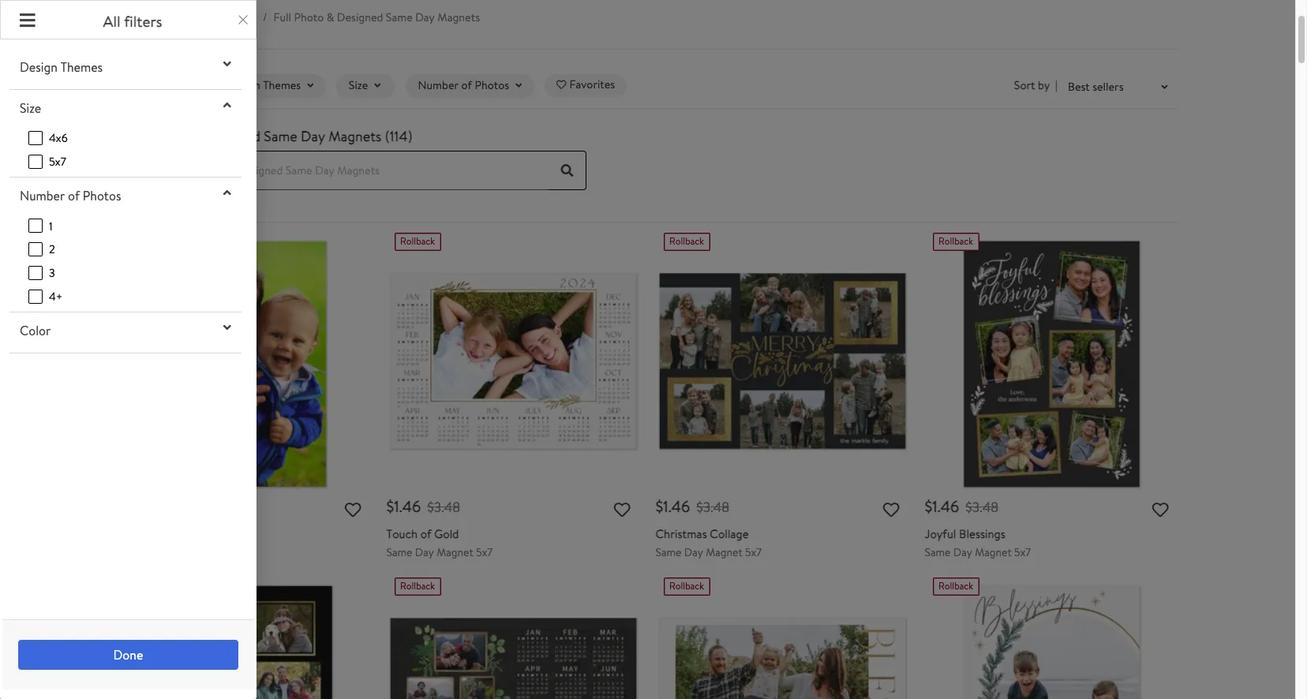 Task type: vqa. For each thing, say whether or not it's contained in the screenshot.
$19.96 to the top
no



Task type: locate. For each thing, give the bounding box(es) containing it.
angle down image up full photo & designed same day magnets (114)
[[307, 81, 314, 91]]

design down the bars image
[[20, 58, 58, 76]]

by
[[1039, 78, 1050, 93]]

1 horizontal spatial magnets
[[329, 126, 382, 146]]

$ 1 . 46 $3.48 for christmas
[[656, 496, 730, 517]]

2 horizontal spatial $3.48
[[966, 498, 999, 517]]

joyful
[[925, 526, 957, 543]]

magnet down the "gold"
[[437, 545, 474, 560]]

. up touch
[[399, 496, 403, 517]]

color button
[[9, 316, 242, 346]]

photo down all filters button
[[149, 126, 187, 146]]

rollback
[[400, 235, 435, 248], [670, 235, 705, 248], [939, 235, 974, 248], [400, 580, 435, 593], [670, 580, 705, 593], [939, 580, 974, 593]]

heart image
[[557, 80, 567, 91]]

0 vertical spatial angle up image
[[223, 99, 231, 111]]

photos
[[475, 78, 509, 94], [83, 188, 121, 205]]

blessings
[[960, 526, 1006, 543]]

best
[[1068, 79, 1090, 95]]

1 vertical spatial number
[[20, 188, 65, 205]]

1 angle up image from the top
[[223, 99, 231, 111]]

all
[[103, 11, 121, 32], [149, 78, 162, 94]]

$ 1 . 46 $3.48 up the blessings
[[925, 496, 999, 517]]

2 horizontal spatial $ 1 . 46 $3.48
[[925, 496, 999, 517]]

2 horizontal spatial magnets
[[438, 9, 480, 25]]

$ 1 . 46 $3.48 up christmas
[[656, 496, 730, 517]]

1 vertical spatial design themes
[[226, 78, 301, 94]]

0 horizontal spatial of
[[68, 188, 80, 205]]

1 up 2
[[49, 218, 53, 234]]

1 vertical spatial photo
[[149, 126, 187, 146]]

. up christmas
[[669, 496, 672, 517]]

4+ link
[[28, 289, 63, 305]]

$
[[387, 496, 394, 517], [656, 496, 664, 517], [925, 496, 933, 517]]

0 vertical spatial number of photos
[[418, 78, 509, 94]]

1 vertical spatial full
[[124, 126, 146, 146]]

0 horizontal spatial $ 1 . 46 $3.48
[[387, 496, 461, 517]]

1 vertical spatial size
[[20, 100, 41, 117]]

touch of gold same day magnet 5x7
[[387, 526, 493, 560]]

1 up joyful
[[933, 496, 938, 517]]

home & gifts link
[[130, 9, 197, 25]]

46 up christmas
[[672, 496, 690, 517]]

5x7 inside christmas collage same day magnet 5x7
[[746, 545, 762, 560]]

$3.48 up the blessings
[[966, 498, 999, 517]]

photo right magnets link in the top of the page
[[294, 9, 324, 25]]

0 horizontal spatial full
[[124, 126, 146, 146]]

0 horizontal spatial designed
[[203, 126, 261, 146]]

angle down image inside size button
[[375, 81, 381, 91]]

design for size button to the right
[[226, 78, 260, 94]]

1 horizontal spatial $3.48
[[697, 498, 730, 517]]

best sellers
[[1068, 79, 1124, 95]]

5x7 inside touch of gold same day magnet 5x7
[[476, 545, 493, 560]]

0 horizontal spatial $3.48
[[427, 498, 461, 517]]

1 vertical spatial design
[[226, 78, 260, 94]]

designed for full photo & designed same day magnets (114)
[[203, 126, 261, 146]]

themes up full photo & designed same day magnets (114)
[[263, 78, 301, 94]]

size down full photo & designed same day magnets
[[349, 78, 368, 94]]

46 for joyful
[[941, 496, 960, 517]]

2 vertical spatial of
[[421, 526, 432, 543]]

1 inside 1 2 3 4+
[[49, 218, 53, 234]]

0 horizontal spatial 46
[[403, 496, 421, 517]]

photo
[[294, 9, 324, 25], [149, 126, 187, 146]]

2 favorite this design image from the left
[[1153, 503, 1169, 520]]

1 46 from the left
[[403, 496, 421, 517]]

0 vertical spatial photo
[[294, 9, 324, 25]]

2 $ from the left
[[656, 496, 664, 517]]

1 vertical spatial angle down image
[[223, 322, 231, 334]]

rollback link
[[387, 578, 640, 700], [656, 578, 909, 700], [925, 578, 1179, 700]]

1 horizontal spatial magnet
[[706, 545, 743, 560]]

2
[[49, 242, 55, 258]]

designed
[[337, 9, 383, 25], [203, 126, 261, 146]]

1 horizontal spatial 46
[[672, 496, 690, 517]]

$ 1 . 46 $3.48 up touch
[[387, 496, 461, 517]]

3 $ 1 . 46 $3.48 from the left
[[925, 496, 999, 517]]

filters
[[124, 11, 162, 32]]

4x6 link
[[28, 130, 68, 146]]

0 horizontal spatial favorite this design image
[[345, 503, 361, 520]]

46 for christmas
[[672, 496, 690, 517]]

1 horizontal spatial size
[[349, 78, 368, 94]]

0 horizontal spatial all
[[103, 11, 121, 32]]

3 rollback link from the left
[[925, 578, 1179, 700]]

of
[[462, 78, 472, 94], [68, 188, 80, 205], [421, 526, 432, 543]]

number
[[418, 78, 459, 94], [20, 188, 65, 205]]

full photo & designed same day magnets
[[274, 9, 480, 25]]

46 up joyful
[[941, 496, 960, 517]]

Search Full Photo & Designed Same Day Magnets search field
[[124, 151, 549, 190]]

1 magnet from the left
[[437, 545, 474, 560]]

1 horizontal spatial number of photos
[[418, 78, 509, 94]]

2 . from the left
[[669, 496, 672, 517]]

$3.48 up the "gold"
[[427, 498, 461, 517]]

|
[[1056, 78, 1058, 93]]

1 horizontal spatial &
[[190, 126, 200, 146]]

angle down image
[[1162, 83, 1168, 93], [223, 322, 231, 334]]

0 vertical spatial themes
[[61, 58, 103, 76]]

angle down image inside best sellers button
[[1162, 83, 1168, 93]]

1 vertical spatial angle up image
[[223, 187, 231, 199]]

1 horizontal spatial all
[[149, 78, 162, 94]]

best sellers button
[[1058, 71, 1179, 101]]

themes up 4x6
[[61, 58, 103, 76]]

of for angle down icon on the left of heart icon
[[462, 78, 472, 94]]

0 vertical spatial angle down image
[[1162, 83, 1168, 93]]

2 rollback link from the left
[[656, 578, 909, 700]]

0 horizontal spatial &
[[163, 9, 171, 25]]

1 favorite this design image from the left
[[883, 503, 900, 520]]

2 $3.48 from the left
[[697, 498, 730, 517]]

1 vertical spatial designed
[[203, 126, 261, 146]]

angle down image left heart icon
[[516, 81, 522, 91]]

touch
[[387, 526, 418, 543]]

3 . from the left
[[938, 496, 941, 517]]

angle down image inside the "color" button
[[223, 322, 231, 334]]

design themes up full photo & designed same day magnets (114)
[[226, 78, 301, 94]]

all filters button
[[120, 70, 208, 103]]

$ up touch
[[387, 496, 394, 517]]

$ up joyful
[[925, 496, 933, 517]]

1 vertical spatial all
[[149, 78, 162, 94]]

0 horizontal spatial size
[[20, 100, 41, 117]]

$ for joyful blessings
[[925, 496, 933, 517]]

2 horizontal spatial rollback link
[[925, 578, 1179, 700]]

46
[[403, 496, 421, 517], [672, 496, 690, 517], [941, 496, 960, 517]]

favorite this design image
[[345, 503, 361, 520], [614, 503, 631, 520]]

design themes for angle down icon over full photo & designed same day magnets (114)
[[226, 78, 301, 94]]

3 46 from the left
[[941, 496, 960, 517]]

$3.48 for of
[[427, 498, 461, 517]]

0 vertical spatial size
[[349, 78, 368, 94]]

1 $ 1 . 46 $3.48 from the left
[[387, 496, 461, 517]]

full
[[274, 9, 291, 25], [124, 126, 146, 146]]

number of photos for angle down icon on the left of heart icon
[[418, 78, 509, 94]]

same inside christmas collage same day magnet 5x7
[[656, 545, 682, 560]]

0 horizontal spatial themes
[[61, 58, 103, 76]]

color
[[20, 323, 51, 340]]

full right magnets link in the top of the page
[[274, 9, 291, 25]]

design
[[20, 58, 58, 76], [226, 78, 260, 94]]

2 angle up image from the top
[[223, 187, 231, 199]]

done
[[113, 647, 143, 664]]

1 horizontal spatial rollback link
[[656, 578, 909, 700]]

$3.48
[[427, 498, 461, 517], [697, 498, 730, 517], [966, 498, 999, 517]]

1 vertical spatial of
[[68, 188, 80, 205]]

1 horizontal spatial design themes
[[226, 78, 301, 94]]

1 horizontal spatial designed
[[337, 9, 383, 25]]

1 horizontal spatial photos
[[475, 78, 509, 94]]

magnet inside joyful blessings same day magnet 5x7
[[975, 545, 1012, 560]]

angle up image inside size button
[[223, 99, 231, 111]]

0 horizontal spatial angle down image
[[223, 322, 231, 334]]

themes
[[61, 58, 103, 76], [263, 78, 301, 94]]

0 vertical spatial designed
[[337, 9, 383, 25]]

same
[[386, 9, 413, 25], [264, 126, 298, 146], [387, 545, 413, 560], [656, 545, 682, 560], [925, 545, 951, 560]]

size button up 4x6
[[9, 93, 242, 123]]

2 horizontal spatial &
[[327, 9, 334, 25]]

1 horizontal spatial .
[[669, 496, 672, 517]]

angle up image down full photo & designed same day magnets (114)
[[223, 187, 231, 199]]

favorite this design image
[[883, 503, 900, 520], [1153, 503, 1169, 520]]

1 horizontal spatial photo
[[294, 9, 324, 25]]

1 $ from the left
[[387, 496, 394, 517]]

5x7 link
[[28, 154, 66, 170]]

sort-select element
[[1015, 78, 1058, 95]]

2 46 from the left
[[672, 496, 690, 517]]

.
[[399, 496, 403, 517], [669, 496, 672, 517], [938, 496, 941, 517]]

design themes
[[20, 58, 103, 76], [226, 78, 301, 94]]

0 horizontal spatial design
[[20, 58, 58, 76]]

full for full photo & designed same day magnets
[[274, 9, 291, 25]]

1 vertical spatial themes
[[263, 78, 301, 94]]

5x7 inside 4x6 5x7
[[49, 154, 66, 170]]

size
[[349, 78, 368, 94], [20, 100, 41, 117]]

2 horizontal spatial $
[[925, 496, 933, 517]]

2 favorite this design image from the left
[[614, 503, 631, 520]]

1 up christmas
[[664, 496, 669, 517]]

0 vertical spatial all
[[103, 11, 121, 32]]

$3.48 up collage at the right bottom
[[697, 498, 730, 517]]

. for joyful
[[938, 496, 941, 517]]

angle down image for color
[[223, 322, 231, 334]]

angle up image up full photo & designed same day magnets (114)
[[223, 99, 231, 111]]

christmas collage same day magnet 5x7
[[656, 526, 762, 560]]

number of photos for angle up image related to number
[[20, 188, 121, 205]]

0 horizontal spatial number of photos
[[20, 188, 121, 205]]

1 . from the left
[[399, 496, 403, 517]]

4x6
[[49, 130, 68, 146]]

favorite this design image for joyful blessings
[[1153, 503, 1169, 520]]

all for all filters
[[103, 11, 121, 32]]

1 horizontal spatial $ 1 . 46 $3.48
[[656, 496, 730, 517]]

5x7
[[49, 154, 66, 170], [476, 545, 493, 560], [746, 545, 762, 560], [1015, 545, 1032, 560]]

1 horizontal spatial of
[[421, 526, 432, 543]]

0 vertical spatial design themes
[[20, 58, 103, 76]]

0 horizontal spatial number
[[20, 188, 65, 205]]

1 $3.48 from the left
[[427, 498, 461, 517]]

size button up (114)
[[337, 74, 395, 98]]

1 up touch
[[394, 496, 399, 517]]

same inside touch of gold same day magnet 5x7
[[387, 545, 413, 560]]

magnets
[[214, 9, 257, 25], [438, 9, 480, 25], [329, 126, 382, 146]]

magnet down collage at the right bottom
[[706, 545, 743, 560]]

0 horizontal spatial magnet
[[437, 545, 474, 560]]

46 up touch
[[403, 496, 421, 517]]

0 vertical spatial design
[[20, 58, 58, 76]]

$ for touch of gold
[[387, 496, 394, 517]]

day
[[416, 9, 435, 25], [301, 126, 325, 146], [415, 545, 434, 560], [685, 545, 704, 560], [954, 545, 973, 560]]

angle up image
[[223, 99, 231, 111], [223, 187, 231, 199]]

. up joyful
[[938, 496, 941, 517]]

1
[[49, 218, 53, 234], [394, 496, 399, 517], [664, 496, 669, 517], [933, 496, 938, 517]]

all inside button
[[149, 78, 162, 94]]

0 horizontal spatial photos
[[83, 188, 121, 205]]

magnet
[[437, 545, 474, 560], [706, 545, 743, 560], [975, 545, 1012, 560]]

2 magnet from the left
[[706, 545, 743, 560]]

0 horizontal spatial $
[[387, 496, 394, 517]]

0 horizontal spatial .
[[399, 496, 403, 517]]

2 horizontal spatial magnet
[[975, 545, 1012, 560]]

1 horizontal spatial design
[[226, 78, 260, 94]]

3 magnet from the left
[[975, 545, 1012, 560]]

$ up christmas
[[656, 496, 664, 517]]

&
[[163, 9, 171, 25], [327, 9, 334, 25], [190, 126, 200, 146]]

2 $ 1 . 46 $3.48 from the left
[[656, 496, 730, 517]]

3
[[49, 265, 55, 281]]

full down all filters button
[[124, 126, 146, 146]]

full photo & designed same day magnets (114)
[[124, 126, 413, 146]]

number of photos
[[418, 78, 509, 94], [20, 188, 121, 205]]

1 horizontal spatial $
[[656, 496, 664, 517]]

1 horizontal spatial full
[[274, 9, 291, 25]]

design themes down the bars image
[[20, 58, 103, 76]]

3 $3.48 from the left
[[966, 498, 999, 517]]

designed for full photo & designed same day magnets
[[337, 9, 383, 25]]

magnets link
[[214, 9, 257, 25]]

magnet inside christmas collage same day magnet 5x7
[[706, 545, 743, 560]]

angle down image down full photo & designed same day magnets
[[375, 81, 381, 91]]

design up full photo & designed same day magnets (114)
[[226, 78, 260, 94]]

2 horizontal spatial of
[[462, 78, 472, 94]]

magnet down the blessings
[[975, 545, 1012, 560]]

size button
[[337, 74, 395, 98], [9, 93, 242, 123]]

0 horizontal spatial photo
[[149, 126, 187, 146]]

0 vertical spatial full
[[274, 9, 291, 25]]

1 horizontal spatial angle down image
[[1162, 83, 1168, 93]]

$ for christmas collage
[[656, 496, 664, 517]]

0 vertical spatial number
[[418, 78, 459, 94]]

1 vertical spatial number of photos
[[20, 188, 121, 205]]

0 vertical spatial of
[[462, 78, 472, 94]]

size for size button to the right
[[349, 78, 368, 94]]

angle down image
[[223, 58, 231, 70], [307, 81, 314, 91], [375, 81, 381, 91], [516, 81, 522, 91]]

magnet inside touch of gold same day magnet 5x7
[[437, 545, 474, 560]]

3 $ from the left
[[925, 496, 933, 517]]

0 horizontal spatial design themes
[[20, 58, 103, 76]]

size up 4x6 link
[[20, 100, 41, 117]]

1 horizontal spatial number
[[418, 78, 459, 94]]

1 horizontal spatial favorite this design image
[[614, 503, 631, 520]]

0 horizontal spatial rollback link
[[387, 578, 640, 700]]

0 horizontal spatial favorite this design image
[[883, 503, 900, 520]]

$ 1 . 46 $3.48
[[387, 496, 461, 517], [656, 496, 730, 517], [925, 496, 999, 517]]

1 horizontal spatial favorite this design image
[[1153, 503, 1169, 520]]

2 horizontal spatial 46
[[941, 496, 960, 517]]

2 horizontal spatial .
[[938, 496, 941, 517]]

1 horizontal spatial themes
[[263, 78, 301, 94]]



Task type: describe. For each thing, give the bounding box(es) containing it.
same inside joyful blessings same day magnet 5x7
[[925, 545, 951, 560]]

$ 1 . 46 $3.48 for touch
[[387, 496, 461, 517]]

1 rollback link from the left
[[387, 578, 640, 700]]

angle down image for best sellers
[[1162, 83, 1168, 93]]

day inside joyful blessings same day magnet 5x7
[[954, 545, 973, 560]]

design themes for angle down icon below magnets link in the top of the page
[[20, 58, 103, 76]]

all filters
[[149, 78, 196, 94]]

3 link
[[28, 265, 55, 281]]

joyful blessings same day magnet 5x7
[[925, 526, 1032, 560]]

2 link
[[28, 242, 55, 258]]

sellers
[[1093, 79, 1124, 95]]

of inside touch of gold same day magnet 5x7
[[421, 526, 432, 543]]

0 horizontal spatial magnets
[[214, 9, 257, 25]]

photo for full photo & designed same day magnets (114)
[[149, 126, 187, 146]]

(114)
[[385, 126, 413, 146]]

gold
[[435, 526, 459, 543]]

0 vertical spatial photos
[[475, 78, 509, 94]]

all filters
[[103, 11, 162, 32]]

magnet for christmas collage
[[706, 545, 743, 560]]

day inside christmas collage same day magnet 5x7
[[685, 545, 704, 560]]

1 for touch of gold
[[394, 496, 399, 517]]

1 horizontal spatial size button
[[337, 74, 395, 98]]

collage
[[710, 526, 749, 543]]

favorite this design image for christmas collage
[[883, 503, 900, 520]]

$3.48 for collage
[[697, 498, 730, 517]]

1 2 3 4+
[[49, 218, 63, 305]]

bars image
[[20, 12, 35, 30]]

& for full photo & designed same day magnets (114)
[[190, 126, 200, 146]]

1 for christmas collage
[[664, 496, 669, 517]]

photo for full photo & designed same day magnets
[[294, 9, 324, 25]]

done button
[[18, 641, 238, 671]]

favorites
[[570, 77, 615, 93]]

filters
[[165, 78, 196, 94]]

design for the done button on the left of page
[[20, 58, 58, 76]]

themes for angle down icon over full photo & designed same day magnets (114)
[[263, 78, 301, 94]]

$3.48 for blessings
[[966, 498, 999, 517]]

gifts
[[173, 9, 197, 25]]

0 horizontal spatial size button
[[9, 93, 242, 123]]

themes for angle down icon below magnets link in the top of the page
[[61, 58, 103, 76]]

all for all filters
[[149, 78, 162, 94]]

of for angle up image related to number
[[68, 188, 80, 205]]

christmas
[[656, 526, 707, 543]]

sort
[[1015, 78, 1036, 93]]

size for the left size button
[[20, 100, 41, 117]]

angle up image for size
[[223, 99, 231, 111]]

5x7 inside joyful blessings same day magnet 5x7
[[1015, 545, 1032, 560]]

angle down image down magnets link in the top of the page
[[223, 58, 231, 70]]

sort by |
[[1015, 78, 1058, 93]]

day inside touch of gold same day magnet 5x7
[[415, 545, 434, 560]]

4+
[[49, 289, 63, 305]]

. for touch
[[399, 496, 403, 517]]

home
[[130, 9, 160, 25]]

magnets for full photo & designed same day magnets (114)
[[329, 126, 382, 146]]

magnets for full photo & designed same day magnets
[[438, 9, 480, 25]]

angle up image for number
[[223, 187, 231, 199]]

magnet for joyful blessings
[[975, 545, 1012, 560]]

home & gifts
[[130, 9, 197, 25]]

1 link
[[28, 218, 53, 234]]

1 favorite this design image from the left
[[345, 503, 361, 520]]

1 for joyful blessings
[[933, 496, 938, 517]]

46 for touch
[[403, 496, 421, 517]]

. for christmas
[[669, 496, 672, 517]]

full for full photo & designed same day magnets (114)
[[124, 126, 146, 146]]

4x6 5x7
[[49, 130, 68, 170]]

1 vertical spatial photos
[[83, 188, 121, 205]]

& for full photo & designed same day magnets
[[327, 9, 334, 25]]

$ 1 . 46 $3.48 for joyful
[[925, 496, 999, 517]]



